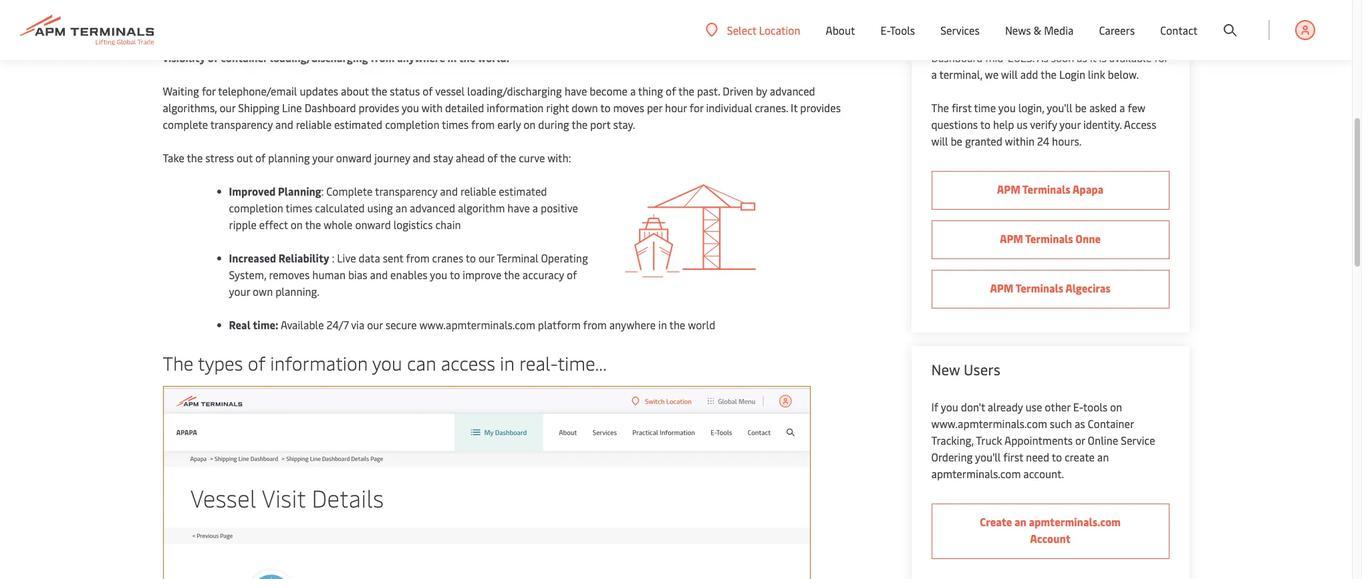 Task type: vqa. For each thing, say whether or not it's contained in the screenshot.
top 24/7
yes



Task type: describe. For each thing, give the bounding box(es) containing it.
you'll inside 'if you don't already use other e-tools on www.apmterminals.com such as container tracking, truck appointments or online service ordering you'll first need to create an apmterminals.com account.'
[[976, 450, 1001, 465]]

create an apmterminals.com account
[[980, 515, 1121, 546]]

a inside the first time you login, you'll be asked a few questions to help us verify your identity. access will be granted within 24 hours.
[[1120, 100, 1126, 115]]

news & media button
[[1006, 0, 1074, 60]]

loading/discharging inside and together we've created an industry first: the apm terminals shipping line dashboard. real-time, 24/7 visibility of container loading/discharging from anywhere in the world.
[[270, 50, 368, 65]]

bias
[[348, 267, 368, 282]]

create an apmterminals.com account link
[[932, 504, 1170, 560]]

dashboard. real-
[[674, 33, 757, 48]]

terminals for apm terminals onne
[[1026, 231, 1074, 246]]

system,
[[229, 267, 267, 282]]

you inside : live data sent from cranes to our terminal operating system, removes human bias and enables you to improve the accuracy of your own planning.
[[430, 267, 448, 282]]

available
[[1110, 50, 1152, 65]]

about
[[826, 23, 856, 37]]

algorithms,
[[163, 100, 217, 115]]

time:
[[253, 318, 279, 332]]

times inside ': complete transparency and reliable estimated completion times calculated using an advanced algorithm have a positive ripple effect on the whole onward logistics chain'
[[286, 201, 313, 215]]

ordering
[[932, 450, 973, 465]]

take the stress out of planning your onward journey and stay ahead of the curve with:
[[163, 150, 571, 165]]

it
[[791, 100, 798, 115]]

visibility
[[163, 50, 205, 65]]

is
[[1100, 50, 1107, 65]]

take
[[163, 150, 184, 165]]

to inside the first time you login, you'll be asked a few questions to help us verify your identity. access will be granted within 24 hours.
[[981, 117, 991, 132]]

: for live
[[332, 251, 335, 265]]

ahead
[[456, 150, 485, 165]]

reliable inside detailed information right down to moves per hour for individual cranes. it provides complete transparency and reliable estimated completion times from early on during the port stay.
[[296, 117, 332, 132]]

reliability
[[279, 251, 330, 265]]

line inside and together we've created an industry first: the apm terminals shipping line dashboard. real-time, 24/7 visibility of container loading/discharging from anywhere in the world.
[[651, 33, 672, 48]]

few
[[1128, 100, 1146, 115]]

as inside 'if you don't already use other e-tools on www.apmterminals.com such as container tracking, truck appointments or online service ordering you'll first need to create an apmterminals.com account.'
[[1075, 417, 1086, 431]]

apm for apm terminals apapa
[[998, 182, 1021, 197]]

port
[[591, 117, 611, 132]]

advanced inside waiting for telephone/email updates about the status of vessel loading/discharging have become a thing of the past. driven by advanced algorithms, our shipping line dashboard provides you with
[[770, 84, 816, 98]]

2 horizontal spatial in
[[659, 318, 667, 332]]

apapa
[[1073, 182, 1104, 197]]

help
[[994, 117, 1015, 132]]

per
[[647, 100, 663, 115]]

terminals for apm terminals apapa
[[1023, 182, 1071, 197]]

as
[[1037, 50, 1049, 65]]

mid-
[[986, 50, 1008, 65]]

anywhere inside and together we've created an industry first: the apm terminals shipping line dashboard. real-time, 24/7 visibility of container loading/discharging from anywhere in the world.
[[397, 50, 445, 65]]

e-tools button
[[881, 0, 916, 60]]

the for the types of information you can access in real-time...
[[163, 350, 194, 376]]

complete
[[327, 184, 373, 199]]

login
[[1060, 67, 1086, 82]]

our inside waiting for telephone/email updates about the status of vessel loading/discharging have become a thing of the past. driven by advanced algorithms, our shipping line dashboard provides you with
[[220, 100, 236, 115]]

: for complete
[[321, 184, 324, 199]]

shipping inside and together we've created an industry first: the apm terminals shipping line dashboard. real-time, 24/7 visibility of container loading/discharging from anywhere in the world.
[[606, 33, 649, 48]]

you inside the first time you login, you'll be asked a few questions to help us verify your identity. access will be granted within 24 hours.
[[999, 100, 1016, 115]]

loading/discharging inside waiting for telephone/email updates about the status of vessel loading/discharging have become a thing of the past. driven by advanced algorithms, our shipping line dashboard provides you with
[[467, 84, 562, 98]]

truck
[[977, 433, 1003, 448]]

1 vertical spatial your
[[312, 150, 334, 165]]

of inside and together we've created an industry first: the apm terminals shipping line dashboard. real-time, 24/7 visibility of container loading/discharging from anywhere in the world.
[[208, 50, 218, 65]]

1 horizontal spatial our
[[367, 318, 383, 332]]

cranes.
[[755, 100, 789, 115]]

appointments
[[1005, 433, 1073, 448]]

available
[[281, 318, 324, 332]]

0 vertical spatial onward
[[336, 150, 372, 165]]

information inside detailed information right down to moves per hour for individual cranes. it provides complete transparency and reliable estimated completion times from early on during the port stay.
[[487, 100, 544, 115]]

transparency inside ': complete transparency and reliable estimated completion times calculated using an advanced algorithm have a positive ripple effect on the whole onward logistics chain'
[[375, 184, 438, 199]]

tools
[[1084, 400, 1108, 415]]

detailed
[[445, 100, 484, 115]]

improve
[[463, 267, 502, 282]]

we
[[932, 33, 947, 48]]

the types of information you can access in real-time...
[[163, 350, 607, 376]]

will inside the first time you login, you'll be asked a few questions to help us verify your identity. access will be granted within 24 hours.
[[932, 134, 949, 148]]

past.
[[697, 84, 721, 98]]

your inside : live data sent from cranes to our terminal operating system, removes human bias and enables you to improve the accuracy of your own planning.
[[229, 284, 250, 299]]

0 horizontal spatial 24/7
[[327, 318, 349, 332]]

on inside 'if you don't already use other e-tools on www.apmterminals.com such as container tracking, truck appointments or online service ordering you'll first need to create an apmterminals.com account.'
[[1111, 400, 1123, 415]]

accuracy
[[523, 267, 564, 282]]

effect
[[259, 217, 288, 232]]

about button
[[826, 0, 856, 60]]

early
[[498, 117, 521, 132]]

advanced inside ': complete transparency and reliable estimated completion times calculated using an advanced algorithm have a positive ripple effect on the whole onward logistics chain'
[[410, 201, 455, 215]]

if
[[932, 400, 939, 415]]

increased reliability
[[229, 251, 330, 265]]

hour
[[665, 100, 687, 115]]

telephone/email
[[218, 84, 297, 98]]

contact button
[[1161, 0, 1198, 60]]

can
[[407, 350, 436, 376]]

industry
[[441, 33, 482, 48]]

algorithm
[[458, 201, 505, 215]]

24
[[1038, 134, 1050, 148]]

2 vertical spatial in
[[500, 350, 515, 376]]

we started to roll-out the shipping line dashboard mid-2023. as soon as it is available for a terminal, we will add the login link below.
[[932, 33, 1169, 82]]

own
[[253, 284, 273, 299]]

e- inside 'if you don't already use other e-tools on www.apmterminals.com such as container tracking, truck appointments or online service ordering you'll first need to create an apmterminals.com account.'
[[1074, 400, 1084, 415]]

service
[[1121, 433, 1156, 448]]

ripple
[[229, 217, 257, 232]]

complete
[[163, 117, 208, 132]]

on inside detailed information right down to moves per hour for individual cranes. it provides complete transparency and reliable estimated completion times from early on during the port stay.
[[524, 117, 536, 132]]

the first time you login, you'll be asked a few questions to help us verify your identity. access will be granted within 24 hours.
[[932, 100, 1157, 148]]

the inside : live data sent from cranes to our terminal operating system, removes human bias and enables you to improve the accuracy of your own planning.
[[504, 267, 520, 282]]

create
[[1065, 450, 1095, 465]]

and left stay
[[413, 150, 431, 165]]

hours.
[[1053, 134, 1082, 148]]

www.apmterminals.com inside 'if you don't already use other e-tools on www.apmterminals.com such as container tracking, truck appointments or online service ordering you'll first need to create an apmterminals.com account.'
[[932, 417, 1048, 431]]

calculated
[[315, 201, 365, 215]]

detailed information right down to moves per hour for individual cranes. it provides complete transparency and reliable estimated completion times from early on during the port stay.
[[163, 100, 841, 132]]

container
[[1088, 417, 1134, 431]]

an inside create an apmterminals.com account
[[1015, 515, 1027, 530]]

of up with
[[423, 84, 433, 98]]

0 horizontal spatial information
[[270, 350, 368, 376]]

apm inside and together we've created an industry first: the apm terminals shipping line dashboard. real-time, 24/7 visibility of container loading/discharging from anywhere in the world.
[[530, 33, 553, 48]]

it
[[1091, 50, 1097, 65]]

0 vertical spatial www.apmterminals.com
[[420, 318, 536, 332]]

cranes
[[432, 251, 464, 265]]

world
[[688, 318, 716, 332]]

1 horizontal spatial anywhere
[[610, 318, 656, 332]]

apm terminals onne link
[[932, 221, 1170, 259]]

0 horizontal spatial out
[[237, 150, 253, 165]]

waiting for telephone/email updates about the status of vessel loading/discharging have become a thing of the past. driven by advanced algorithms, our shipping line dashboard provides you with
[[163, 84, 816, 115]]

will inside we started to roll-out the shipping line dashboard mid-2023. as soon as it is available for a terminal, we will add the login link below.
[[1002, 67, 1018, 82]]

in inside and together we've created an industry first: the apm terminals shipping line dashboard. real-time, 24/7 visibility of container loading/discharging from anywhere in the world.
[[448, 50, 457, 65]]

time
[[975, 100, 996, 115]]

within
[[1005, 134, 1035, 148]]

a inside we started to roll-out the shipping line dashboard mid-2023. as soon as it is available for a terminal, we will add the login link below.
[[932, 67, 937, 82]]

: live data sent from cranes to our terminal operating system, removes human bias and enables you to improve the accuracy of your own planning.
[[229, 251, 588, 299]]

right
[[547, 100, 569, 115]]

you'll inside the first time you login, you'll be asked a few questions to help us verify your identity. access will be granted within 24 hours.
[[1047, 100, 1073, 115]]

location
[[760, 22, 801, 37]]

completion inside ': complete transparency and reliable estimated completion times calculated using an advanced algorithm have a positive ripple effect on the whole onward logistics chain'
[[229, 201, 283, 215]]

logistics
[[394, 217, 433, 232]]

data
[[359, 251, 380, 265]]

positive
[[541, 201, 578, 215]]

to inside detailed information right down to moves per hour for individual cranes. it provides complete transparency and reliable estimated completion times from early on during the port stay.
[[601, 100, 611, 115]]

careers button
[[1100, 0, 1136, 60]]

planning
[[268, 150, 310, 165]]

apm picto ship port crane image
[[601, 183, 781, 279]]

apm terminals apapa
[[998, 182, 1104, 197]]

we've
[[356, 33, 384, 48]]

provides inside waiting for telephone/email updates about the status of vessel loading/discharging have become a thing of the past. driven by advanced algorithms, our shipping line dashboard provides you with
[[359, 100, 399, 115]]



Task type: locate. For each thing, give the bounding box(es) containing it.
estimated inside ': complete transparency and reliable estimated completion times calculated using an advanced algorithm have a positive ripple effect on the whole onward logistics chain'
[[499, 184, 547, 199]]

create
[[980, 515, 1013, 530]]

1 vertical spatial advanced
[[410, 201, 455, 215]]

have
[[565, 84, 587, 98], [508, 201, 530, 215]]

planning.
[[276, 284, 320, 299]]

the inside ': complete transparency and reliable estimated completion times calculated using an advanced algorithm have a positive ripple effect on the whole onward logistics chain'
[[305, 217, 321, 232]]

24/7 left via
[[327, 318, 349, 332]]

completion down improved
[[229, 201, 283, 215]]

1 horizontal spatial times
[[442, 117, 469, 132]]

information down available
[[270, 350, 368, 376]]

2 horizontal spatial on
[[1111, 400, 1123, 415]]

1 horizontal spatial dashboard
[[932, 50, 983, 65]]

1 horizontal spatial have
[[565, 84, 587, 98]]

1 horizontal spatial loading/discharging
[[467, 84, 562, 98]]

0 horizontal spatial loading/discharging
[[270, 50, 368, 65]]

an up logistics
[[396, 201, 407, 215]]

of right ahead
[[488, 150, 498, 165]]

a
[[932, 67, 937, 82], [631, 84, 636, 98], [1120, 100, 1126, 115], [533, 201, 538, 215]]

your right planning
[[312, 150, 334, 165]]

you'll
[[1047, 100, 1073, 115], [976, 450, 1001, 465]]

you inside 'if you don't already use other e-tools on www.apmterminals.com such as container tracking, truck appointments or online service ordering you'll first need to create an apmterminals.com account.'
[[941, 400, 959, 415]]

individual
[[706, 100, 753, 115]]

users
[[964, 360, 1001, 380]]

www.apmterminals.com up access
[[420, 318, 536, 332]]

onward down using
[[355, 217, 391, 232]]

for right hour
[[690, 100, 704, 115]]

0 vertical spatial advanced
[[770, 84, 816, 98]]

to right need
[[1052, 450, 1063, 465]]

and enables
[[370, 267, 428, 282]]

an inside ': complete transparency and reliable estimated completion times calculated using an advanced algorithm have a positive ripple effect on the whole onward logistics chain'
[[396, 201, 407, 215]]

online
[[1088, 433, 1119, 448]]

apmterminals.com inside create an apmterminals.com account
[[1029, 515, 1121, 530]]

2 vertical spatial our
[[367, 318, 383, 332]]

of down the operating at the left of page
[[567, 267, 577, 282]]

0 horizontal spatial estimated
[[334, 117, 383, 132]]

during
[[539, 117, 570, 132]]

for inside waiting for telephone/email updates about the status of vessel loading/discharging have become a thing of the past. driven by advanced algorithms, our shipping line dashboard provides you with
[[202, 84, 216, 98]]

careers
[[1100, 23, 1136, 37]]

new
[[932, 360, 961, 380]]

apm
[[530, 33, 553, 48], [998, 182, 1021, 197], [1000, 231, 1024, 246], [991, 281, 1014, 296]]

1 horizontal spatial provides
[[801, 100, 841, 115]]

of inside : live data sent from cranes to our terminal operating system, removes human bias and enables you to improve the accuracy of your own planning.
[[567, 267, 577, 282]]

world.
[[478, 50, 509, 65]]

0 vertical spatial anywhere
[[397, 50, 445, 65]]

us
[[1017, 117, 1028, 132]]

times down detailed
[[442, 117, 469, 132]]

to inside we started to roll-out the shipping line dashboard mid-2023. as soon as it is available for a terminal, we will add the login link below.
[[987, 33, 997, 48]]

waiting
[[163, 84, 199, 98]]

1 horizontal spatial advanced
[[770, 84, 816, 98]]

1 vertical spatial dashboard
[[305, 100, 356, 115]]

e- right "about" "popup button"
[[881, 23, 890, 37]]

the inside detailed information right down to moves per hour for individual cranes. it provides complete transparency and reliable estimated completion times from early on during the port stay.
[[572, 117, 588, 132]]

of right types
[[248, 350, 266, 376]]

1 vertical spatial loading/discharging
[[467, 84, 562, 98]]

already
[[988, 400, 1024, 415]]

reliable down updates
[[296, 117, 332, 132]]

have right algorithm
[[508, 201, 530, 215]]

2 horizontal spatial line
[[1102, 33, 1121, 48]]

on right the early
[[524, 117, 536, 132]]

link
[[1089, 67, 1106, 82]]

human
[[312, 267, 346, 282]]

1 vertical spatial 24/7
[[327, 318, 349, 332]]

to inside 'if you don't already use other e-tools on www.apmterminals.com such as container tracking, truck appointments or online service ordering you'll first need to create an apmterminals.com account.'
[[1052, 450, 1063, 465]]

completion down with
[[385, 117, 440, 132]]

an inside 'if you don't already use other e-tools on www.apmterminals.com such as container tracking, truck appointments or online service ordering you'll first need to create an apmterminals.com account.'
[[1098, 450, 1110, 465]]

1 horizontal spatial shipping
[[606, 33, 649, 48]]

for up algorithms,
[[202, 84, 216, 98]]

1 horizontal spatial you'll
[[1047, 100, 1073, 115]]

your inside the first time you login, you'll be asked a few questions to help us verify your identity. access will be granted within 24 hours.
[[1060, 117, 1081, 132]]

0 horizontal spatial www.apmterminals.com
[[420, 318, 536, 332]]

on up container on the right bottom
[[1111, 400, 1123, 415]]

will down questions
[[932, 134, 949, 148]]

2 vertical spatial for
[[690, 100, 704, 115]]

secure
[[386, 318, 417, 332]]

0 horizontal spatial you'll
[[976, 450, 1001, 465]]

1 vertical spatial be
[[951, 134, 963, 148]]

apm for apm terminals algeciras
[[991, 281, 1014, 296]]

chain
[[436, 217, 461, 232]]

1 vertical spatial www.apmterminals.com
[[932, 417, 1048, 431]]

from
[[371, 50, 395, 65], [471, 117, 495, 132], [406, 251, 430, 265], [583, 318, 607, 332]]

for right available
[[1155, 50, 1169, 65]]

provides
[[359, 100, 399, 115], [801, 100, 841, 115]]

access
[[441, 350, 496, 376]]

shipping up become
[[606, 33, 649, 48]]

become
[[590, 84, 628, 98]]

0 horizontal spatial advanced
[[410, 201, 455, 215]]

from inside : live data sent from cranes to our terminal operating system, removes human bias and enables you to improve the accuracy of your own planning.
[[406, 251, 430, 265]]

advanced up chain
[[410, 201, 455, 215]]

tracking,
[[932, 433, 974, 448]]

0 vertical spatial our
[[220, 100, 236, 115]]

0 vertical spatial loading/discharging
[[270, 50, 368, 65]]

via
[[351, 318, 365, 332]]

to up improve
[[466, 251, 476, 265]]

0 horizontal spatial shipping
[[238, 100, 280, 115]]

0 horizontal spatial times
[[286, 201, 313, 215]]

you'll up verify
[[1047, 100, 1073, 115]]

have up 'down' at top left
[[565, 84, 587, 98]]

and up planning
[[276, 117, 293, 132]]

onward
[[336, 150, 372, 165], [355, 217, 391, 232]]

need
[[1027, 450, 1050, 465]]

loading/discharging
[[270, 50, 368, 65], [467, 84, 562, 98]]

information up the early
[[487, 100, 544, 115]]

times inside detailed information right down to moves per hour for individual cranes. it provides complete transparency and reliable estimated completion times from early on during the port stay.
[[442, 117, 469, 132]]

0 horizontal spatial dashboard
[[305, 100, 356, 115]]

select
[[727, 22, 757, 37]]

services
[[941, 23, 980, 37]]

0 horizontal spatial line
[[282, 100, 302, 115]]

1 horizontal spatial apmterminals.com
[[1029, 515, 1121, 530]]

1 vertical spatial out
[[237, 150, 253, 165]]

1 vertical spatial first
[[1004, 450, 1024, 465]]

loading/discharging up detailed information right down to moves per hour for individual cranes. it provides complete transparency and reliable estimated completion times from early on during the port stay.
[[467, 84, 562, 98]]

the
[[932, 100, 950, 115], [163, 350, 194, 376]]

be down questions
[[951, 134, 963, 148]]

an right create
[[1015, 515, 1027, 530]]

and up chain
[[440, 184, 458, 199]]

together
[[310, 33, 353, 48]]

our
[[220, 100, 236, 115], [479, 251, 495, 265], [367, 318, 383, 332]]

real
[[229, 318, 251, 332]]

for inside detailed information right down to moves per hour for individual cranes. it provides complete transparency and reliable estimated completion times from early on during the port stay.
[[690, 100, 704, 115]]

apmterminals.com
[[932, 467, 1021, 481], [1029, 515, 1121, 530]]

1 vertical spatial onward
[[355, 217, 391, 232]]

apm terminals algeciras
[[991, 281, 1111, 296]]

apm for apm terminals onne
[[1000, 231, 1024, 246]]

use
[[1026, 400, 1043, 415]]

line
[[651, 33, 672, 48], [1102, 33, 1121, 48], [282, 100, 302, 115]]

dashboard inside we started to roll-out the shipping line dashboard mid-2023. as soon as it is available for a terminal, we will add the login link below.
[[932, 50, 983, 65]]

apm terminals onne
[[1000, 231, 1101, 246]]

line down updates
[[282, 100, 302, 115]]

1 horizontal spatial be
[[1076, 100, 1087, 115]]

transparency inside detailed information right down to moves per hour for individual cranes. it provides complete transparency and reliable estimated completion times from early on during the port stay.
[[210, 117, 273, 132]]

the inside the first time you login, you'll be asked a few questions to help us verify your identity. access will be granted within 24 hours.
[[932, 100, 950, 115]]

sld screenshot 550 image
[[163, 387, 811, 580]]

transparency up using
[[375, 184, 438, 199]]

24/7 inside and together we've created an industry first: the apm terminals shipping line dashboard. real-time, 24/7 visibility of container loading/discharging from anywhere in the world.
[[785, 33, 809, 48]]

reliable inside ': complete transparency and reliable estimated completion times calculated using an advanced algorithm have a positive ripple effect on the whole onward logistics chain'
[[461, 184, 496, 199]]

completion inside detailed information right down to moves per hour for individual cranes. it provides complete transparency and reliable estimated completion times from early on during the port stay.
[[385, 117, 440, 132]]

real time: available 24/7 via our secure www.apmterminals.com platform from anywhere in the world
[[229, 318, 716, 332]]

: complete transparency and reliable estimated completion times calculated using an advanced algorithm have a positive ripple effect on the whole onward logistics chain
[[229, 184, 578, 232]]

estimated down curve
[[499, 184, 547, 199]]

0 vertical spatial out
[[1020, 33, 1036, 48]]

have inside waiting for telephone/email updates about the status of vessel loading/discharging have become a thing of the past. driven by advanced algorithms, our shipping line dashboard provides you with
[[565, 84, 587, 98]]

1 vertical spatial completion
[[229, 201, 283, 215]]

: inside ': complete transparency and reliable estimated completion times calculated using an advanced algorithm have a positive ripple effect on the whole onward logistics chain'
[[321, 184, 324, 199]]

0 horizontal spatial apmterminals.com
[[932, 467, 1021, 481]]

1 horizontal spatial e-
[[1074, 400, 1084, 415]]

0 horizontal spatial on
[[291, 217, 303, 232]]

0 horizontal spatial e-
[[881, 23, 890, 37]]

of up hour
[[666, 84, 676, 98]]

of left planning
[[255, 150, 266, 165]]

1 vertical spatial :
[[332, 251, 335, 265]]

0 horizontal spatial will
[[932, 134, 949, 148]]

shipping inside we started to roll-out the shipping line dashboard mid-2023. as soon as it is available for a terminal, we will add the login link below.
[[1057, 33, 1099, 48]]

terminal,
[[940, 67, 983, 82]]

and inside and together we've created an industry first: the apm terminals shipping line dashboard. real-time, 24/7 visibility of container loading/discharging from anywhere in the world.
[[290, 33, 308, 48]]

1 horizontal spatial estimated
[[499, 184, 547, 199]]

will right we
[[1002, 67, 1018, 82]]

verify
[[1031, 117, 1058, 132]]

from down we've
[[371, 50, 395, 65]]

times down planning
[[286, 201, 313, 215]]

our inside : live data sent from cranes to our terminal operating system, removes human bias and enables you to improve the accuracy of your own planning.
[[479, 251, 495, 265]]

line inside we started to roll-out the shipping line dashboard mid-2023. as soon as it is available for a terminal, we will add the login link below.
[[1102, 33, 1121, 48]]

transparency down telephone/email
[[210, 117, 273, 132]]

first inside the first time you login, you'll be asked a few questions to help us verify your identity. access will be granted within 24 hours.
[[952, 100, 972, 115]]

: left live
[[332, 251, 335, 265]]

on right effect
[[291, 217, 303, 232]]

our right via
[[367, 318, 383, 332]]

the up questions
[[932, 100, 950, 115]]

0 vertical spatial your
[[1060, 117, 1081, 132]]

: inside : live data sent from cranes to our terminal operating system, removes human bias and enables you to improve the accuracy of your own planning.
[[332, 251, 335, 265]]

platform
[[538, 318, 581, 332]]

e-
[[881, 23, 890, 37], [1074, 400, 1084, 415]]

advanced up it
[[770, 84, 816, 98]]

such
[[1050, 417, 1073, 431]]

1 horizontal spatial reliable
[[461, 184, 496, 199]]

e- right other
[[1074, 400, 1084, 415]]

e- inside popup button
[[881, 23, 890, 37]]

1 horizontal spatial on
[[524, 117, 536, 132]]

terminals left algeciras
[[1016, 281, 1064, 296]]

in
[[448, 50, 457, 65], [659, 318, 667, 332], [500, 350, 515, 376]]

0 horizontal spatial our
[[220, 100, 236, 115]]

from right sent
[[406, 251, 430, 265]]

an down online
[[1098, 450, 1110, 465]]

have inside ': complete transparency and reliable estimated completion times calculated using an advanced algorithm have a positive ripple effect on the whole onward logistics chain'
[[508, 201, 530, 215]]

out right stress
[[237, 150, 253, 165]]

time,
[[757, 33, 783, 48]]

0 vertical spatial have
[[565, 84, 587, 98]]

1 horizontal spatial 24/7
[[785, 33, 809, 48]]

you up help
[[999, 100, 1016, 115]]

1 horizontal spatial the
[[932, 100, 950, 115]]

updates
[[300, 84, 338, 98]]

the left types
[[163, 350, 194, 376]]

apm terminals apapa link
[[932, 171, 1170, 210]]

1 vertical spatial in
[[659, 318, 667, 332]]

0 horizontal spatial anywhere
[[397, 50, 445, 65]]

our up improve
[[479, 251, 495, 265]]

identity.
[[1084, 117, 1122, 132]]

to up mid-
[[987, 33, 997, 48]]

0 vertical spatial dashboard
[[932, 50, 983, 65]]

terminal
[[497, 251, 539, 265]]

line inside waiting for telephone/email updates about the status of vessel loading/discharging have become a thing of the past. driven by advanced algorithms, our shipping line dashboard provides you with
[[282, 100, 302, 115]]

shipping inside waiting for telephone/email updates about the status of vessel loading/discharging have become a thing of the past. driven by advanced algorithms, our shipping line dashboard provides you with
[[238, 100, 280, 115]]

anywhere
[[397, 50, 445, 65], [610, 318, 656, 332]]

0 vertical spatial in
[[448, 50, 457, 65]]

be left asked
[[1076, 100, 1087, 115]]

in left real-
[[500, 350, 515, 376]]

dashboard up terminal,
[[932, 50, 983, 65]]

terminals up become
[[556, 33, 604, 48]]

below.
[[1108, 67, 1140, 82]]

asked
[[1090, 100, 1118, 115]]

to down become
[[601, 100, 611, 115]]

1 horizontal spatial information
[[487, 100, 544, 115]]

planning
[[278, 184, 321, 199]]

line up is
[[1102, 33, 1121, 48]]

on inside ': complete transparency and reliable estimated completion times calculated using an advanced algorithm have a positive ripple effect on the whole onward logistics chain'
[[291, 217, 303, 232]]

1 provides from the left
[[359, 100, 399, 115]]

0 vertical spatial 24/7
[[785, 33, 809, 48]]

about
[[341, 84, 369, 98]]

improved planning
[[229, 184, 321, 199]]

you right if
[[941, 400, 959, 415]]

1 vertical spatial apmterminals.com
[[1029, 515, 1121, 530]]

2 horizontal spatial shipping
[[1057, 33, 1099, 48]]

1 vertical spatial have
[[508, 201, 530, 215]]

terminals for apm terminals algeciras
[[1016, 281, 1064, 296]]

1 vertical spatial times
[[286, 201, 313, 215]]

a up moves
[[631, 84, 636, 98]]

you'll down "truck"
[[976, 450, 1001, 465]]

2 provides from the left
[[801, 100, 841, 115]]

www.apmterminals.com up "truck"
[[932, 417, 1048, 431]]

0 horizontal spatial be
[[951, 134, 963, 148]]

1 vertical spatial information
[[270, 350, 368, 376]]

for inside we started to roll-out the shipping line dashboard mid-2023. as soon as it is available for a terminal, we will add the login link below.
[[1155, 50, 1169, 65]]

1 vertical spatial the
[[163, 350, 194, 376]]

provides right it
[[801, 100, 841, 115]]

shipping up soon
[[1057, 33, 1099, 48]]

provides inside detailed information right down to moves per hour for individual cranes. it provides complete transparency and reliable estimated completion times from early on during the port stay.
[[801, 100, 841, 115]]

if you don't already use other e-tools on www.apmterminals.com such as container tracking, truck appointments or online service ordering you'll first need to create an apmterminals.com account.
[[932, 400, 1156, 481]]

0 horizontal spatial the
[[163, 350, 194, 376]]

0 vertical spatial apmterminals.com
[[932, 467, 1021, 481]]

using
[[367, 201, 393, 215]]

a inside waiting for telephone/email updates about the status of vessel loading/discharging have become a thing of the past. driven by advanced algorithms, our shipping line dashboard provides you with
[[631, 84, 636, 98]]

to down cranes at the top of page
[[450, 267, 460, 282]]

0 vertical spatial on
[[524, 117, 536, 132]]

you down status
[[402, 100, 419, 115]]

from inside and together we've created an industry first: the apm terminals shipping line dashboard. real-time, 24/7 visibility of container loading/discharging from anywhere in the world.
[[371, 50, 395, 65]]

0 vertical spatial transparency
[[210, 117, 273, 132]]

news & media
[[1006, 23, 1074, 37]]

1 horizontal spatial your
[[312, 150, 334, 165]]

apm terminals algeciras link
[[932, 270, 1170, 309]]

operating
[[541, 251, 588, 265]]

from inside detailed information right down to moves per hour for individual cranes. it provides complete transparency and reliable estimated completion times from early on during the port stay.
[[471, 117, 495, 132]]

first inside 'if you don't already use other e-tools on www.apmterminals.com such as container tracking, truck appointments or online service ordering you'll first need to create an apmterminals.com account.'
[[1004, 450, 1024, 465]]

0 vertical spatial :
[[321, 184, 324, 199]]

terminals inside and together we've created an industry first: the apm terminals shipping line dashboard. real-time, 24/7 visibility of container loading/discharging from anywhere in the world.
[[556, 33, 604, 48]]

0 vertical spatial as
[[1077, 50, 1088, 65]]

you inside waiting for telephone/email updates about the status of vessel loading/discharging have become a thing of the past. driven by advanced algorithms, our shipping line dashboard provides you with
[[402, 100, 419, 115]]

driven
[[723, 84, 754, 98]]

0 horizontal spatial have
[[508, 201, 530, 215]]

0 vertical spatial for
[[1155, 50, 1169, 65]]

as inside we started to roll-out the shipping line dashboard mid-2023. as soon as it is available for a terminal, we will add the login link below.
[[1077, 50, 1088, 65]]

apmterminals.com inside 'if you don't already use other e-tools on www.apmterminals.com such as container tracking, truck appointments or online service ordering you'll first need to create an apmterminals.com account.'
[[932, 467, 1021, 481]]

loading/discharging down "together"
[[270, 50, 368, 65]]

1 horizontal spatial :
[[332, 251, 335, 265]]

0 vertical spatial the
[[932, 100, 950, 115]]

and inside detailed information right down to moves per hour for individual cranes. it provides complete transparency and reliable estimated completion times from early on during the port stay.
[[276, 117, 293, 132]]

a left terminal,
[[932, 67, 937, 82]]

onward inside ': complete transparency and reliable estimated completion times calculated using an advanced algorithm have a positive ripple effect on the whole onward logistics chain'
[[355, 217, 391, 232]]

dashboard
[[932, 50, 983, 65], [305, 100, 356, 115]]

24/7 right time,
[[785, 33, 809, 48]]

onne
[[1076, 231, 1101, 246]]

and
[[290, 33, 308, 48], [276, 117, 293, 132], [413, 150, 431, 165], [440, 184, 458, 199]]

other
[[1045, 400, 1071, 415]]

onward up complete
[[336, 150, 372, 165]]

1 horizontal spatial www.apmterminals.com
[[932, 417, 1048, 431]]

first left need
[[1004, 450, 1024, 465]]

from down detailed
[[471, 117, 495, 132]]

on
[[524, 117, 536, 132], [291, 217, 303, 232], [1111, 400, 1123, 415]]

dashboard inside waiting for telephone/email updates about the status of vessel loading/discharging have become a thing of the past. driven by advanced algorithms, our shipping line dashboard provides you with
[[305, 100, 356, 115]]

from right platform
[[583, 318, 607, 332]]

0 vertical spatial first
[[952, 100, 972, 115]]

1 horizontal spatial transparency
[[375, 184, 438, 199]]

your down the system,
[[229, 284, 250, 299]]

select location
[[727, 22, 801, 37]]

curve
[[519, 150, 545, 165]]

1 vertical spatial reliable
[[461, 184, 496, 199]]

0 horizontal spatial transparency
[[210, 117, 273, 132]]

1 vertical spatial our
[[479, 251, 495, 265]]

estimated inside detailed information right down to moves per hour for individual cranes. it provides complete transparency and reliable estimated completion times from early on during the port stay.
[[334, 117, 383, 132]]

our down telephone/email
[[220, 100, 236, 115]]

1 horizontal spatial in
[[500, 350, 515, 376]]

as left it
[[1077, 50, 1088, 65]]

the for the first time you login, you'll be asked a few questions to help us verify your identity. access will be granted within 24 hours.
[[932, 100, 950, 115]]

an inside and together we've created an industry first: the apm terminals shipping line dashboard. real-time, 24/7 visibility of container loading/discharging from anywhere in the world.
[[426, 33, 438, 48]]

as up or
[[1075, 417, 1086, 431]]

new users
[[932, 360, 1001, 380]]

0 horizontal spatial in
[[448, 50, 457, 65]]

reliable up algorithm
[[461, 184, 496, 199]]

in down industry
[[448, 50, 457, 65]]

and left "together"
[[290, 33, 308, 48]]

1 vertical spatial will
[[932, 134, 949, 148]]

0 vertical spatial times
[[442, 117, 469, 132]]

in left world
[[659, 318, 667, 332]]

terminals left apapa
[[1023, 182, 1071, 197]]

an right created
[[426, 33, 438, 48]]

a inside ': complete transparency and reliable estimated completion times calculated using an advanced algorithm have a positive ripple effect on the whole onward logistics chain'
[[533, 201, 538, 215]]

1 horizontal spatial first
[[1004, 450, 1024, 465]]

thing
[[638, 84, 664, 98]]

1 vertical spatial on
[[291, 217, 303, 232]]

apmterminals.com up "account"
[[1029, 515, 1121, 530]]

0 horizontal spatial reliable
[[296, 117, 332, 132]]

provides down about
[[359, 100, 399, 115]]

1 horizontal spatial line
[[651, 33, 672, 48]]

you down cranes at the top of page
[[430, 267, 448, 282]]

out up 2023.
[[1020, 33, 1036, 48]]

0 horizontal spatial provides
[[359, 100, 399, 115]]

first up questions
[[952, 100, 972, 115]]

shipping down telephone/email
[[238, 100, 280, 115]]

2 horizontal spatial your
[[1060, 117, 1081, 132]]

by
[[756, 84, 768, 98]]

terminals left onne
[[1026, 231, 1074, 246]]

and inside ': complete transparency and reliable estimated completion times calculated using an advanced algorithm have a positive ripple effect on the whole onward logistics chain'
[[440, 184, 458, 199]]

you left can
[[372, 350, 403, 376]]

a left few
[[1120, 100, 1126, 115]]

of right visibility
[[208, 50, 218, 65]]

0 horizontal spatial first
[[952, 100, 972, 115]]

dashboard down updates
[[305, 100, 356, 115]]

out inside we started to roll-out the shipping line dashboard mid-2023. as soon as it is available for a terminal, we will add the login link below.
[[1020, 33, 1036, 48]]

1 horizontal spatial out
[[1020, 33, 1036, 48]]



